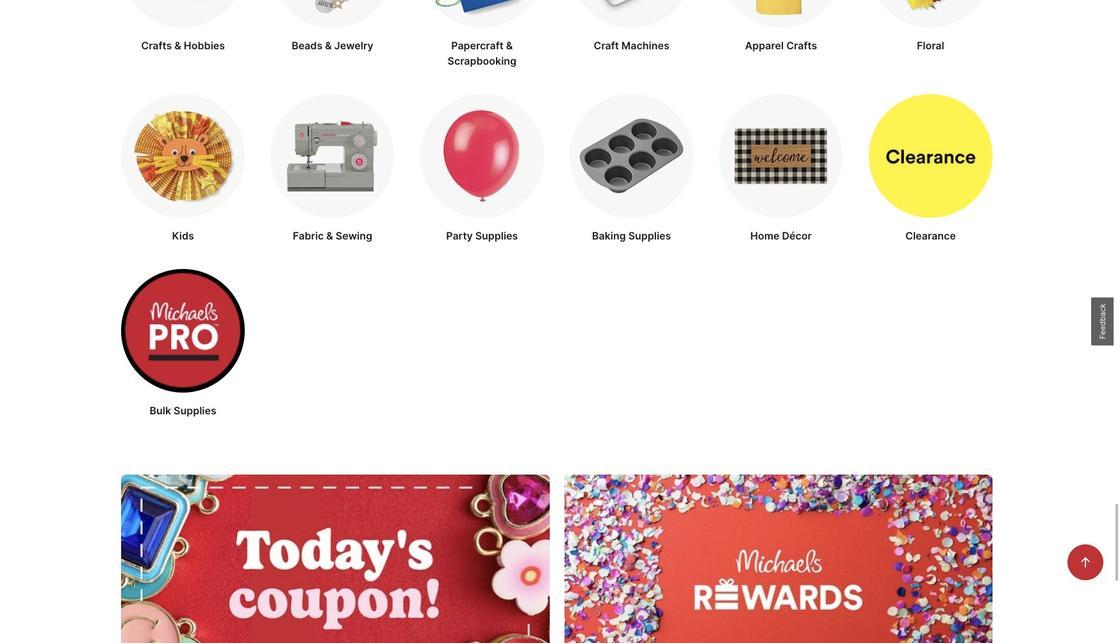 Task type: vqa. For each thing, say whether or not it's contained in the screenshot.
second default image from the left
yes



Task type: describe. For each thing, give the bounding box(es) containing it.
glowforge aura machine image
[[570, 0, 694, 27]]

clearance
[[906, 229, 956, 242]]

fabric & sewing link
[[271, 94, 395, 243]]

supplies for party supplies
[[475, 229, 518, 242]]

home décor link
[[719, 94, 843, 243]]

papercraft
[[451, 39, 504, 52]]

2 default image image from the left
[[564, 475, 993, 644]]

fabric & sewing
[[293, 229, 372, 242]]

party supplies link
[[420, 94, 544, 243]]

& for fabric
[[326, 229, 333, 242]]

kids
[[172, 229, 194, 242]]

crafts & hobbies
[[141, 39, 225, 52]]

kids link
[[121, 94, 245, 243]]

crafts inside "apparel crafts" "link"
[[787, 39, 817, 52]]

yellow t-shirt image
[[719, 0, 843, 27]]

machines
[[622, 39, 670, 52]]

papercraft & scrapbooking
[[448, 39, 517, 67]]

blue bead bracelet with silver charms image
[[271, 0, 395, 27]]

muffin tin image
[[570, 94, 694, 218]]

apparel crafts
[[745, 39, 817, 52]]

home
[[751, 229, 780, 242]]

baking supplies
[[592, 229, 671, 242]]

party
[[446, 229, 473, 242]]

floral link
[[869, 0, 993, 68]]

sewing
[[336, 229, 372, 242]]

craft
[[594, 39, 619, 52]]

floral
[[917, 39, 945, 52]]

faux flowers in red, yellow, pink and green image
[[869, 0, 993, 27]]

décor
[[782, 229, 812, 242]]

red balloon image
[[420, 94, 544, 218]]

black plaid coir welcome mat image
[[719, 94, 843, 218]]

baking
[[592, 229, 626, 242]]



Task type: locate. For each thing, give the bounding box(es) containing it.
craft machines link
[[570, 0, 694, 68]]

& for crafts
[[175, 39, 181, 52]]

supplies right "baking"
[[629, 229, 671, 242]]

1 crafts from the left
[[141, 39, 172, 52]]

beads & jewelry link
[[271, 0, 395, 68]]

home décor
[[751, 229, 812, 242]]

supplies for bulk supplies
[[174, 404, 217, 417]]

beads
[[292, 39, 323, 52]]

0 horizontal spatial crafts
[[141, 39, 172, 52]]

crafts
[[141, 39, 172, 52], [787, 39, 817, 52]]

1 horizontal spatial crafts
[[787, 39, 817, 52]]

party supplies
[[446, 229, 518, 242]]

scrapbooking
[[448, 54, 517, 67]]

1 default image image from the left
[[121, 475, 550, 644]]

supplies
[[475, 229, 518, 242], [629, 229, 671, 242], [174, 404, 217, 417]]

2 horizontal spatial supplies
[[629, 229, 671, 242]]

0 horizontal spatial default image image
[[121, 475, 550, 644]]

jewelry
[[334, 39, 374, 52]]

crafts right the apparel
[[787, 39, 817, 52]]

paper lion craft image
[[121, 94, 245, 218]]

apparel
[[745, 39, 784, 52]]

& left hobbies
[[175, 39, 181, 52]]

the word clearance in black letters on yellow background image
[[869, 94, 993, 218]]

& right beads
[[325, 39, 332, 52]]

fabric
[[293, 229, 324, 242]]

& for beads
[[325, 39, 332, 52]]

& for papercraft
[[506, 39, 513, 52]]

default image image
[[121, 475, 550, 644], [564, 475, 993, 644]]

blue glue gun image
[[121, 0, 245, 27]]

1 horizontal spatial supplies
[[475, 229, 518, 242]]

supplies right bulk
[[174, 404, 217, 417]]

2 crafts from the left
[[787, 39, 817, 52]]

crafts inside the crafts & hobbies link
[[141, 39, 172, 52]]

apparel crafts link
[[719, 0, 843, 68]]

beads & jewelry
[[292, 39, 374, 52]]

& right fabric
[[326, 229, 333, 242]]

sewing machine image
[[271, 94, 395, 218]]

supplies right party
[[475, 229, 518, 242]]

1 horizontal spatial default image image
[[564, 475, 993, 644]]

& inside papercraft & scrapbooking
[[506, 39, 513, 52]]

papercraft & scrapbooking link
[[420, 0, 544, 68]]

& up scrapbooking
[[506, 39, 513, 52]]

clearance link
[[869, 94, 993, 243]]

bulk
[[150, 404, 171, 417]]

supplies for baking supplies
[[629, 229, 671, 242]]

bulk supplies link
[[121, 269, 245, 418]]

hobbies
[[184, 39, 225, 52]]

crafts & hobbies link
[[121, 0, 245, 68]]

craft machines
[[594, 39, 670, 52]]

0 horizontal spatial supplies
[[174, 404, 217, 417]]

bulk supplies
[[150, 404, 217, 417]]

fanned paper in assorted colors with scissors image
[[420, 0, 544, 27]]

michaels pro logo in white text on red background with black outline image
[[121, 269, 245, 393]]

crafts down blue glue gun image
[[141, 39, 172, 52]]

&
[[175, 39, 181, 52], [325, 39, 332, 52], [506, 39, 513, 52], [326, 229, 333, 242]]

baking supplies link
[[570, 94, 694, 243]]



